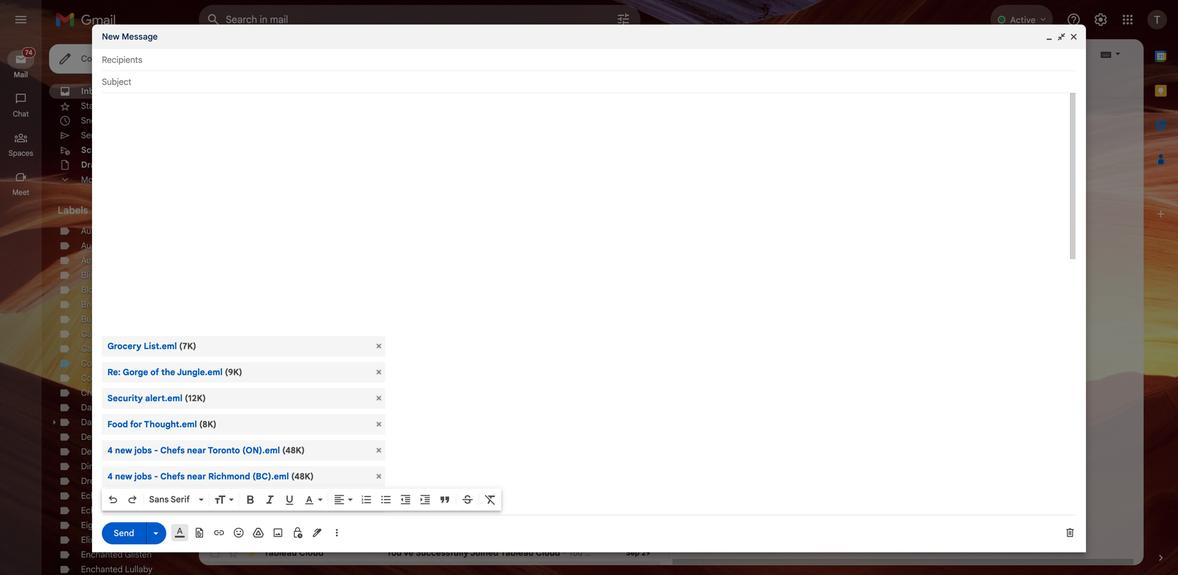Task type: describe. For each thing, give the bounding box(es) containing it.
(48k) for 4 new jobs - chefs near richmond (bc).eml (48k)
[[291, 472, 314, 482]]

(9k)
[[225, 367, 242, 378]]

cars & bids for not important 'switch' in cars & bids row
[[264, 445, 312, 456]]

(bc).eml
[[252, 472, 289, 482]]

4 for 4 new jobs - chefs near toronto (on).eml
[[107, 445, 113, 456]]

google
[[264, 531, 292, 542]]

2 cascade from the top
[[81, 344, 115, 354]]

snoozed link
[[81, 115, 115, 126]]

sep 29 for 6 new jobs - chefs near richmond (bc) -
[[626, 515, 650, 524]]

cars inside 'new message' dialog
[[107, 498, 127, 508]]

sans serif
[[149, 495, 190, 505]]

1 cloud from the left
[[299, 548, 324, 559]]

2 row from the top
[[199, 390, 660, 407]]

3 aurora from the top
[[81, 255, 107, 266]]

advanced search options image
[[611, 7, 636, 31]]

recipients
[[102, 55, 142, 65]]

& up underline ‪(⌘u)‬ image
[[285, 479, 292, 490]]

blissful
[[81, 270, 109, 281]]

- inside 4 new jobs - chefs near toronto (on) link
[[433, 496, 437, 507]]

attach files image
[[193, 527, 206, 539]]

successfully
[[416, 548, 469, 559]]

content
[[81, 358, 112, 369]]

starred link
[[81, 101, 110, 111]]

sent link
[[81, 130, 99, 141]]

bids inside 'new message' dialog
[[137, 498, 156, 508]]

elixir link
[[81, 535, 99, 546]]

details
[[892, 507, 915, 516]]

insert files using drive image
[[252, 527, 264, 539]]

alert.eml
[[145, 393, 183, 404]]

new message dialog
[[92, 25, 1086, 576]]

eight link
[[81, 520, 101, 531]]

crepes link
[[81, 388, 109, 399]]

alerts for third not important 'switch' from the top
[[280, 411, 304, 421]]

draft
[[285, 428, 304, 438]]

2 job alerts by job b. row from the top
[[199, 459, 660, 476]]

4 new jobs - chefs near richmond (bc).eml (48k)
[[107, 472, 314, 482]]

attachment: re: gorge of the jungle.eml. press enter to view the attachment and delete to remove it element
[[102, 362, 385, 383]]

not important switch inside 2 row
[[245, 565, 258, 576]]

compose
[[81, 53, 119, 64]]

richmond for (bc).eml
[[208, 472, 250, 482]]

cozy joyful link
[[81, 373, 126, 384]]

bold ‪(⌘b)‬ image
[[244, 494, 256, 506]]

eight
[[81, 520, 101, 531]]

blossom
[[81, 285, 114, 295]]

row containing tableau cloud
[[199, 545, 660, 562]]

list.eml
[[144, 341, 177, 352]]

7 not important switch from the top
[[245, 479, 258, 491]]

2 row
[[199, 562, 660, 576]]

& inside 'new message' dialog
[[129, 498, 135, 508]]

in
[[189, 498, 196, 508]]

dreamy link
[[81, 476, 111, 487]]

of
[[150, 367, 159, 378]]

gorge
[[123, 367, 148, 378]]

meet heading
[[0, 188, 42, 198]]

74
[[176, 87, 184, 96]]

atlassian row
[[199, 373, 660, 390]]

Subject field
[[102, 76, 1076, 88]]

alerts for third not important 'switch' from the bottom of the main content containing noreply
[[281, 496, 307, 507]]

search in mail image
[[202, 9, 225, 31]]

dewdrop
[[109, 417, 144, 428]]

6 new jobs - chefs near richmond (bc) -
[[387, 514, 558, 524]]

bubbles link
[[81, 314, 113, 325]]

1 tableau from the left
[[264, 548, 297, 559]]

tableau cloud
[[264, 548, 324, 559]]

follow link to manage storage image
[[940, 182, 952, 194]]

dino
[[81, 461, 99, 472]]

insert link ‪(⌘k)‬ image
[[213, 527, 225, 539]]

breeze
[[81, 299, 108, 310]]

fri, sep 29, 2023, 9:12 am element
[[627, 565, 650, 576]]

grocery
[[107, 341, 142, 352]]

lullaby
[[125, 565, 153, 575]]

echoes meadow link
[[81, 491, 145, 502]]

noreply
[[264, 359, 293, 370]]

(bc)
[[531, 514, 550, 524]]

serif
[[171, 495, 190, 505]]

bids inside row
[[294, 445, 312, 456]]

1 job alerts by job b. row from the top
[[199, 407, 660, 425]]

near for (bc)
[[466, 514, 485, 524]]

2 cloud from the left
[[536, 548, 560, 559]]

(on)
[[521, 496, 542, 507]]

day
[[81, 403, 96, 413]]

cell inside row
[[264, 393, 387, 405]]

dreamy
[[81, 476, 111, 487]]

navigation containing mail
[[0, 39, 43, 576]]

food
[[107, 419, 128, 430]]

enchanted lullaby link
[[81, 565, 153, 575]]

4 inside 4 new jobs - chefs near toronto (on) link
[[387, 496, 392, 507]]

grocery list.eml (7k)
[[107, 341, 196, 352]]

Search in mail search field
[[199, 5, 641, 34]]

jungle.eml
[[177, 367, 223, 378]]

(8k)
[[199, 419, 217, 430]]

main menu image
[[13, 12, 28, 27]]

snoozed
[[81, 115, 115, 126]]

b. for third not important 'switch' from the top
[[334, 411, 341, 421]]

meadow
[[112, 491, 145, 502]]

re: gorge of the jungle.eml (9k)
[[107, 367, 242, 378]]

starred snoozed sent scheduled drafts
[[81, 101, 126, 170]]

aurora delight link
[[81, 226, 137, 237]]

cars & bids for seventh not important 'switch' from the top of the main content containing noreply
[[264, 479, 312, 490]]

content link
[[81, 358, 112, 369]]

toronto for (on).eml
[[208, 445, 240, 456]]

new for 6 new jobs - chefs near richmond (bc)
[[394, 514, 411, 524]]

important according to google magic. switch for google
[[245, 530, 258, 542]]

dazzle
[[81, 417, 107, 428]]

re:
[[107, 367, 121, 378]]

attachment: food for thought.eml. press enter to view the attachment and delete to remove it element
[[102, 414, 385, 435]]

8 not important switch from the top
[[245, 496, 258, 508]]

insert emoji ‪(⌘⇧2)‬ image
[[233, 527, 245, 539]]

refresh image
[[245, 48, 258, 60]]

delight link
[[81, 432, 108, 443]]

euphoria
[[109, 241, 144, 251]]

1 echoes from the top
[[81, 491, 110, 502]]

b. for third not important 'switch' from the bottom of the main content containing noreply
[[339, 496, 347, 507]]

1 aurora from the top
[[81, 226, 107, 237]]

aurora delight aurora euphoria aurora radiant blissful blossom solace breeze lush bubbles cascade cascade cozy
[[81, 226, 144, 354]]

settings image
[[1093, 12, 1108, 27]]

4 job alerts by job b. from the top
[[264, 514, 347, 524]]

scheduled link
[[81, 145, 126, 156]]

mail, 74 unread messages image
[[21, 50, 34, 62]]

cascade cozy link
[[81, 344, 137, 354]]

attachment: 4 new jobs - chefs near richmond (bc).eml. press enter to view the attachment and delete to remove it element
[[102, 467, 385, 487]]

(61k)
[[248, 498, 269, 508]]

attachment: 4 new jobs - chefs near toronto (on).eml. press enter to view the attachment and delete to remove it element
[[102, 441, 385, 461]]

chefs down today
[[439, 496, 464, 507]]

meet
[[12, 188, 29, 197]]

solace
[[116, 285, 142, 295]]

sent
[[81, 130, 99, 141]]

aurora euphoria link
[[81, 241, 144, 251]]

joined
[[470, 548, 499, 559]]

3 not important switch from the top
[[245, 410, 258, 422]]

rainbow
[[112, 506, 145, 516]]

2 aurora from the top
[[81, 241, 107, 251]]

alerts for sixth not important 'switch'
[[281, 462, 307, 473]]

near for (on)
[[466, 496, 485, 507]]

more button
[[49, 172, 191, 187]]



Task type: locate. For each thing, give the bounding box(es) containing it.
7 row from the top
[[199, 545, 660, 562]]

1 cars & bids from the top
[[264, 445, 312, 456]]

chefs down quote ‪(⌘⇧9)‬ icon
[[439, 514, 464, 524]]

5 row from the top
[[199, 493, 660, 511]]

cars & bids up underline ‪(⌘u)‬ image
[[264, 479, 312, 490]]

1 vertical spatial richmond
[[487, 514, 529, 524]]

not important switch down attachment: security alert.eml. press enter to view the attachment and delete to remove it element
[[245, 410, 258, 422]]

atlassian
[[264, 376, 299, 387]]

delight down delight link
[[81, 447, 108, 457]]

(48k) inside "attachment: 4 new jobs - chefs near richmond (bc).eml. press enter to view the attachment and delete to remove it" element
[[291, 472, 314, 482]]

undo ‪(⌘z)‬ image
[[107, 494, 119, 506]]

- inside 'attachment: 4 new jobs - chefs near toronto (on).eml. press enter to view the attachment and delete to remove it' 'element'
[[154, 445, 158, 456]]

alerts right 'italic ‪(⌘i)‬' image
[[281, 496, 307, 507]]

0 vertical spatial cell
[[264, 341, 387, 353]]

cell
[[264, 341, 387, 353], [264, 393, 387, 405]]

richmond inside "attachment: 4 new jobs - chefs near richmond (bc).eml. press enter to view the attachment and delete to remove it" element
[[208, 472, 250, 482]]

3 important according to google magic. switch from the top
[[245, 547, 258, 560]]

thought.eml
[[144, 419, 197, 430]]

0 horizontal spatial richmond
[[208, 472, 250, 482]]

lush
[[110, 299, 129, 310], [111, 447, 129, 457]]

2 tableau from the left
[[501, 548, 534, 559]]

ican , draft 2
[[264, 428, 310, 438]]

not important switch down 'insert files using drive' image
[[245, 565, 258, 576]]

by for 9th not important 'switch' from the top
[[309, 514, 319, 524]]

row
[[199, 322, 660, 339], [199, 390, 660, 407], [199, 425, 660, 442], [199, 476, 660, 493], [199, 493, 660, 511], [199, 511, 660, 528], [199, 545, 660, 562]]

1 vertical spatial delight
[[81, 432, 108, 443]]

1 row from the top
[[199, 322, 660, 339]]

google row
[[199, 528, 660, 545]]

more
[[81, 174, 101, 185]]

indent more ‪(⌘])‬ image
[[419, 494, 431, 506]]

new up meadow
[[115, 472, 132, 482]]

message
[[122, 31, 158, 42]]

1 vertical spatial (48k)
[[291, 472, 314, 482]]

cascade down cascade link
[[81, 344, 115, 354]]

3 row from the top
[[199, 425, 660, 442]]

not important switch inside atlassian row
[[245, 376, 258, 388]]

0 vertical spatial enchanted
[[81, 550, 123, 561]]

2 sep 29 from the top
[[626, 549, 650, 558]]

0 vertical spatial sep
[[626, 515, 640, 524]]

not important switch down attachment: food for thought.eml. press enter to view the attachment and delete to remove it element
[[245, 444, 258, 457]]

1 horizontal spatial cozy
[[117, 344, 137, 354]]

cars & bids down ican , draft 2
[[264, 445, 312, 456]]

2 job alerts by job b. from the top
[[264, 462, 347, 473]]

0 vertical spatial aurora
[[81, 226, 107, 237]]

delight down the dazzle
[[81, 432, 108, 443]]

crepes
[[81, 388, 109, 399]]

0 horizontal spatial cloud
[[299, 548, 324, 559]]

chefs for 4 new jobs - chefs near toronto (on).eml
[[160, 445, 185, 456]]

1 vertical spatial important according to google magic. switch
[[245, 530, 258, 542]]

jobs up google row
[[413, 514, 431, 524]]

cozy up gorge
[[117, 344, 137, 354]]

0 vertical spatial toronto
[[208, 445, 240, 456]]

richmond inside main content
[[487, 514, 529, 524]]

sep 29 for you've successfully joined tableau cloud -
[[626, 549, 650, 558]]

lush inside 'aurora delight aurora euphoria aurora radiant blissful blossom solace breeze lush bubbles cascade cascade cozy'
[[110, 299, 129, 310]]

1 sep 29 from the top
[[626, 515, 650, 524]]

primary tab
[[199, 69, 353, 98]]

bids
[[294, 445, 312, 456], [294, 479, 312, 490], [417, 479, 435, 490], [137, 498, 156, 508]]

1 vertical spatial cozy
[[81, 373, 100, 384]]

delight lush link
[[81, 447, 129, 457]]

redo ‪(⌘y)‬ image
[[126, 494, 139, 506]]

0 vertical spatial lush
[[110, 299, 129, 310]]

2 echoes from the top
[[81, 506, 110, 516]]

6 not important switch from the top
[[245, 461, 258, 474]]

quote ‪(⌘⇧9)‬ image
[[439, 494, 451, 506]]

(48k) up formatting options "toolbar"
[[291, 472, 314, 482]]

2 enchanted from the top
[[81, 565, 123, 575]]

discard draft ‪(⌘⇧d)‬ image
[[1064, 527, 1076, 539]]

2 not important switch from the top
[[245, 376, 258, 388]]

spaces heading
[[0, 148, 42, 158]]

echoes up the eight link
[[81, 506, 110, 516]]

29 for you've successfully joined tableau cloud -
[[642, 549, 650, 558]]

cascade down the bubbles on the left
[[81, 329, 115, 340]]

important according to google magic. switch down 'insert files using drive' image
[[245, 547, 258, 560]]

9 not important switch from the top
[[245, 513, 258, 525]]

0 vertical spatial cozy
[[117, 344, 137, 354]]

you've successfully joined tableau cloud -
[[387, 548, 569, 559]]

for
[[130, 419, 142, 430]]

1 vertical spatial echoes
[[81, 506, 110, 516]]

1 enchanted from the top
[[81, 550, 123, 561]]

1 vertical spatial 29
[[642, 549, 650, 558]]

toggle confidential mode image
[[291, 527, 304, 539]]

near for (bc).eml
[[187, 472, 206, 482]]

new
[[102, 31, 120, 42]]

1 vertical spatial enchanted
[[81, 565, 123, 575]]

enchanted down elixir link
[[81, 550, 123, 561]]

cars inside row
[[264, 445, 283, 456]]

2 right draft
[[307, 429, 310, 438]]

1 vertical spatial 2
[[322, 566, 326, 575]]

important according to google magic. switch inside row
[[245, 547, 258, 560]]

0 horizontal spatial toronto
[[208, 445, 240, 456]]

cozy up crepes
[[81, 373, 100, 384]]

inbox link
[[81, 86, 104, 97]]

2 vertical spatial 4
[[387, 496, 392, 507]]

0 vertical spatial 4
[[107, 445, 113, 456]]

scheduled
[[81, 145, 126, 156]]

0 vertical spatial sep 29
[[626, 515, 650, 524]]

4 not important switch from the top
[[245, 427, 258, 439]]

attachment: security alert.eml. press enter to view the attachment and delete to remove it element
[[102, 388, 385, 409]]

29 for 6 new jobs - chefs near richmond (bc) -
[[642, 515, 650, 524]]

more send options image
[[150, 528, 162, 540]]

insert signature image
[[311, 527, 323, 539]]

minimize image
[[1044, 32, 1054, 42]]

3 job alerts by job b. from the top
[[264, 496, 347, 507]]

0 vertical spatial 2
[[307, 429, 310, 438]]

toggle split pane mode image
[[1065, 48, 1078, 60]]

important according to google magic. switch inside the noreply row
[[245, 358, 258, 371]]

not important switch down 'attachment: 4 new jobs - chefs near toronto (on).eml. press enter to view the attachment and delete to remove it' 'element'
[[245, 461, 258, 474]]

chat
[[13, 110, 29, 119]]

lush down blossom solace link
[[110, 299, 129, 310]]

1 horizontal spatial richmond
[[487, 514, 529, 524]]

week
[[164, 498, 187, 508]]

0 horizontal spatial cozy
[[81, 373, 100, 384]]

cars & bids inside row
[[264, 479, 312, 490]]

echoes
[[81, 491, 110, 502], [81, 506, 110, 516]]

new message
[[102, 31, 158, 42]]

starred
[[81, 101, 110, 111]]

send button
[[102, 523, 146, 545]]

echoes down dreamy
[[81, 491, 110, 502]]

labels
[[58, 204, 88, 217]]

0 vertical spatial job alerts by job b. row
[[199, 407, 660, 425]]

cell up draft
[[264, 393, 387, 405]]

indent less ‪(⌘[)‬ image
[[399, 494, 412, 506]]

underline ‪(⌘u)‬ image
[[283, 495, 296, 507]]

2 vertical spatial important according to google magic. switch
[[245, 547, 258, 560]]

delight up euphoria
[[109, 226, 137, 237]]

6
[[387, 514, 392, 524]]

jobs for 6 new jobs - chefs near richmond (bc)
[[413, 514, 431, 524]]

cars & bids
[[264, 445, 312, 456], [264, 479, 312, 490]]

0 vertical spatial cascade
[[81, 329, 115, 340]]

formatting options toolbar
[[102, 489, 501, 511]]

glisten
[[125, 550, 152, 561]]

chefs up sans serif option
[[160, 472, 185, 482]]

sans serif option
[[147, 494, 196, 506]]

& up 'indent less ‪(⌘[)‬' image
[[408, 479, 414, 490]]

jobs for 4 new jobs - chefs near toronto (on).eml
[[134, 445, 152, 456]]

important according to google magic. switch
[[245, 358, 258, 371], [245, 530, 258, 542], [245, 547, 258, 560]]

4 inside 'attachment: 4 new jobs - chefs near toronto (on).eml. press enter to view the attachment and delete to remove it' 'element'
[[107, 445, 113, 456]]

alerts up draft
[[280, 411, 304, 421]]

cars & bids - week in review.eml (61k)
[[107, 498, 269, 508]]

cloud down (bc)
[[536, 548, 560, 559]]

inbox
[[81, 86, 104, 97]]

0 vertical spatial (48k)
[[282, 445, 305, 456]]

important according to google magic. switch inside google row
[[245, 530, 258, 542]]

2 cars & bids from the top
[[264, 479, 312, 490]]

jobs right 'indent less ‪(⌘[)‬' image
[[414, 496, 431, 507]]

chefs for 6 new jobs - chefs near richmond (bc)
[[439, 514, 464, 524]]

0 horizontal spatial tableau
[[264, 548, 297, 559]]

remove formatting ‪(⌘\)‬ image
[[484, 494, 496, 506]]

chefs inside 'element'
[[160, 445, 185, 456]]

spaces
[[9, 149, 33, 158]]

4 row from the top
[[199, 476, 660, 493]]

1 vertical spatial cell
[[264, 393, 387, 405]]

social tab
[[509, 69, 664, 98]]

near up 6 new jobs - chefs near richmond (bc) -
[[466, 496, 485, 507]]

enchanted
[[81, 550, 123, 561], [81, 565, 123, 575]]

0 vertical spatial cars & bids
[[264, 445, 312, 456]]

italic ‪(⌘i)‬ image
[[264, 494, 276, 506]]

row containing ican
[[199, 425, 660, 442]]

b. for 9th not important 'switch' from the top
[[339, 514, 347, 524]]

blossom solace link
[[81, 285, 142, 295]]

1 horizontal spatial tableau
[[501, 548, 534, 559]]

food for thought.eml (8k)
[[107, 419, 217, 430]]

joyful
[[102, 373, 126, 384]]

tableau right joined
[[501, 548, 534, 559]]

1 horizontal spatial toronto
[[487, 496, 519, 507]]

pop out image
[[1057, 32, 1066, 42]]

chefs for 4 new jobs - chefs near richmond (bc).eml
[[160, 472, 185, 482]]

0 vertical spatial delight
[[109, 226, 137, 237]]

2 inside ican , draft 2
[[307, 429, 310, 438]]

bulleted list ‪(⌘⇧8)‬ image
[[380, 494, 392, 506]]

near for (on).eml
[[187, 445, 206, 456]]

4 inside "attachment: 4 new jobs - chefs near richmond (bc).eml. press enter to view the attachment and delete to remove it" element
[[107, 472, 113, 482]]

richmond up review.eml
[[208, 472, 250, 482]]

job alerts by job b. row
[[199, 407, 660, 425], [199, 459, 660, 476]]

attachment: grocery list.eml. press enter to view the attachment and delete to remove it element
[[102, 336, 385, 357]]

2 cell from the top
[[264, 393, 387, 405]]

29
[[642, 515, 650, 524], [642, 549, 650, 558]]

0 vertical spatial 29
[[642, 515, 650, 524]]

4 for 4 new jobs - chefs near richmond (bc).eml
[[107, 472, 113, 482]]

not important switch inside cars & bids row
[[245, 444, 258, 457]]

alerts up toggle confidential mode image
[[281, 514, 307, 524]]

,
[[280, 428, 282, 438]]

aurora down aurora delight link
[[81, 241, 107, 251]]

aurora up blissful
[[81, 255, 107, 266]]

2 sep from the top
[[626, 549, 640, 558]]

important according to google magic. switch right insert emoji ‪(⌘⇧2)‬ image on the bottom of the page
[[245, 530, 258, 542]]

new for 4 new jobs - chefs near toronto (on).eml
[[115, 445, 132, 456]]

enchanted glisten link
[[81, 550, 152, 561]]

main content
[[199, 39, 1144, 576]]

near down strikethrough ‪(⌘⇧x)‬ icon
[[466, 514, 485, 524]]

details link
[[892, 507, 915, 516]]

elixir
[[81, 535, 99, 546]]

(12k)
[[185, 393, 206, 404]]

important according to google magic. switch down attachment: grocery list.eml. press enter to view the attachment and delete to remove it element
[[245, 358, 258, 371]]

2 vertical spatial aurora
[[81, 255, 107, 266]]

(48k) inside 'attachment: 4 new jobs - chefs near toronto (on).eml. press enter to view the attachment and delete to remove it' 'element'
[[282, 445, 305, 456]]

near inside 'element'
[[187, 445, 206, 456]]

by right underline ‪(⌘u)‬ image
[[309, 496, 319, 507]]

1 vertical spatial sep 29
[[626, 549, 650, 558]]

1 horizontal spatial cloud
[[536, 548, 560, 559]]

the
[[161, 367, 175, 378]]

enchanted down enchanted glisten link
[[81, 565, 123, 575]]

1 job alerts by job b. from the top
[[264, 411, 341, 421]]

1 vertical spatial lush
[[111, 447, 129, 457]]

job alerts by job b.
[[264, 411, 341, 421], [264, 462, 347, 473], [264, 496, 347, 507], [264, 514, 347, 524]]

4 up echoes meadow link
[[107, 472, 113, 482]]

by up ican , draft 2
[[306, 411, 315, 421]]

jobs up meadow
[[134, 472, 152, 482]]

promotions, one new message, tab
[[354, 69, 509, 98]]

near down (8k)
[[187, 445, 206, 456]]

5 not important switch from the top
[[245, 444, 258, 457]]

not important switch up the bold ‪(⌘b)‬ icon
[[245, 479, 258, 491]]

& right undo ‪(⌘z)‬ icon
[[129, 498, 135, 508]]

by for third not important 'switch' from the top
[[306, 411, 315, 421]]

jobs down for
[[134, 445, 152, 456]]

jobs
[[134, 445, 152, 456], [134, 472, 152, 482], [414, 496, 431, 507], [413, 514, 431, 524]]

cars & bids row
[[199, 442, 660, 459]]

sep for 6 new jobs - chefs near richmond (bc) -
[[626, 515, 640, 524]]

mail
[[14, 70, 28, 79]]

cozy
[[117, 344, 137, 354], [81, 373, 100, 384]]

2 vertical spatial delight
[[81, 447, 108, 457]]

jobs inside 'element'
[[134, 445, 152, 456]]

mail heading
[[0, 70, 42, 80]]

main content containing noreply
[[199, 39, 1144, 576]]

1 important according to google magic. switch from the top
[[245, 358, 258, 371]]

not important switch
[[245, 324, 258, 336], [245, 376, 258, 388], [245, 410, 258, 422], [245, 427, 258, 439], [245, 444, 258, 457], [245, 461, 258, 474], [245, 479, 258, 491], [245, 496, 258, 508], [245, 513, 258, 525], [245, 565, 258, 576]]

cell up the noreply
[[264, 341, 387, 353]]

1 29 from the top
[[642, 515, 650, 524]]

navigation
[[0, 39, 43, 576]]

blissful link
[[81, 270, 109, 281]]

older image
[[1041, 48, 1053, 60]]

strikethrough ‪(⌘⇧x)‬ image
[[461, 494, 474, 506]]

aurora up aurora euphoria link
[[81, 226, 107, 237]]

insert photo image
[[272, 527, 284, 539]]

not important switch up 'attachment: 4 new jobs - chefs near toronto (on).eml. press enter to view the attachment and delete to remove it' 'element'
[[245, 427, 258, 439]]

toronto for (on)
[[487, 496, 519, 507]]

noreply row
[[199, 356, 660, 373]]

new inside 'element'
[[115, 445, 132, 456]]

new for 4 new jobs - chefs near richmond (bc).eml
[[115, 472, 132, 482]]

alerts for 9th not important 'switch' from the top
[[281, 514, 307, 524]]

today
[[437, 479, 462, 490]]

you've
[[387, 548, 414, 559]]

important according to google magic. switch for noreply
[[245, 358, 258, 371]]

not important switch up 'insert files using drive' image
[[245, 513, 258, 525]]

by up formatting options "toolbar"
[[309, 462, 319, 473]]

(7k)
[[179, 341, 196, 352]]

toronto inside 'element'
[[208, 445, 240, 456]]

bubbles
[[81, 314, 113, 325]]

new right 6
[[394, 514, 411, 524]]

richmond down 4 new jobs - chefs near toronto (on) link at the bottom of page
[[487, 514, 529, 524]]

by
[[306, 411, 315, 421], [309, 462, 319, 473], [309, 496, 319, 507], [309, 514, 319, 524]]

richmond for (bc)
[[487, 514, 529, 524]]

by for sixth not important 'switch'
[[309, 462, 319, 473]]

- inside "attachment: 4 new jobs - chefs near richmond (bc).eml. press enter to view the attachment and delete to remove it" element
[[154, 472, 158, 482]]

4 new jobs - chefs near toronto (on) link
[[387, 496, 592, 508]]

aurora
[[81, 226, 107, 237], [81, 241, 107, 251], [81, 255, 107, 266]]

(48k) down draft
[[282, 445, 305, 456]]

1 vertical spatial job alerts by job b. row
[[199, 459, 660, 476]]

aurora radiant link
[[81, 255, 139, 266]]

sep for you've successfully joined tableau cloud -
[[626, 549, 640, 558]]

not important switch up attachment: security alert.eml. press enter to view the attachment and delete to remove it element
[[245, 376, 258, 388]]

0 vertical spatial richmond
[[208, 472, 250, 482]]

send
[[114, 528, 134, 539]]

cloud down insert signature icon
[[299, 548, 324, 559]]

more options image
[[333, 527, 341, 539]]

security alert.eml (12k)
[[107, 393, 206, 404]]

by up insert signature icon
[[309, 514, 319, 524]]

4 down delight link
[[107, 445, 113, 456]]

10 not important switch from the top
[[245, 565, 258, 576]]

important according to google magic. switch for tableau cloud
[[245, 547, 258, 560]]

2 29 from the top
[[642, 549, 650, 558]]

6 row from the top
[[199, 511, 660, 528]]

jobs for 4 new jobs - chefs near richmond (bc).eml
[[134, 472, 152, 482]]

job alerts by job b. row up 'cars & bids today -'
[[199, 459, 660, 476]]

1 sep from the top
[[626, 515, 640, 524]]

alerts up formatting options "toolbar"
[[281, 462, 307, 473]]

near up in
[[187, 472, 206, 482]]

1 vertical spatial aurora
[[81, 241, 107, 251]]

4 left 'indent less ‪(⌘[)‬' image
[[387, 496, 392, 507]]

0 horizontal spatial 2
[[307, 429, 310, 438]]

cars & bids today -
[[387, 479, 470, 490]]

cozy joyful crepes day dazzle dewdrop delight delight lush dino dreamy echoes meadow echoes rainbow eight elixir enchanted glisten enchanted lullaby
[[81, 373, 153, 575]]

cars & bids inside cars & bids row
[[264, 445, 312, 456]]

1 cascade from the top
[[81, 329, 115, 340]]

& down ican , draft 2
[[285, 445, 292, 456]]

& inside row
[[285, 445, 292, 456]]

toronto left (on)
[[487, 496, 519, 507]]

toronto inside row
[[487, 496, 519, 507]]

dino link
[[81, 461, 99, 472]]

cozy inside cozy joyful crepes day dazzle dewdrop delight delight lush dino dreamy echoes meadow echoes rainbow eight elixir enchanted glisten enchanted lullaby
[[81, 373, 100, 384]]

lush down food at the left of the page
[[111, 447, 129, 457]]

1 not important switch from the top
[[245, 324, 258, 336]]

1 vertical spatial toronto
[[487, 496, 519, 507]]

0 vertical spatial echoes
[[81, 491, 110, 502]]

2 inside 2 row
[[322, 566, 326, 575]]

not important switch up attachment: re: gorge of the jungle.eml. press enter to view the attachment and delete to remove it element
[[245, 324, 258, 336]]

numbered list ‪(⌘⇧7)‬ image
[[360, 494, 372, 506]]

cozy inside 'aurora delight aurora euphoria aurora radiant blissful blossom solace breeze lush bubbles cascade cascade cozy'
[[117, 344, 137, 354]]

toronto up 4 new jobs - chefs near richmond (bc).eml (48k)
[[208, 445, 240, 456]]

by for third not important 'switch' from the bottom of the main content containing noreply
[[309, 496, 319, 507]]

toronto
[[208, 445, 240, 456], [487, 496, 519, 507]]

(on).eml
[[242, 445, 280, 456]]

cascade link
[[81, 329, 115, 340]]

1 vertical spatial 4
[[107, 472, 113, 482]]

job alerts by job b. row down atlassian row
[[199, 407, 660, 425]]

1 horizontal spatial 2
[[322, 566, 326, 575]]

security
[[107, 393, 143, 404]]

new
[[115, 445, 132, 456], [115, 472, 132, 482], [394, 496, 411, 507], [394, 514, 411, 524]]

breeze lush link
[[81, 299, 129, 310]]

1 vertical spatial cascade
[[81, 344, 115, 354]]

2 important according to google magic. switch from the top
[[245, 530, 258, 542]]

new down food at the left of the page
[[115, 445, 132, 456]]

tableau down the 'google'
[[264, 548, 297, 559]]

0 vertical spatial important according to google magic. switch
[[245, 358, 258, 371]]

1 vertical spatial cars & bids
[[264, 479, 312, 490]]

close image
[[1069, 32, 1079, 42]]

not important switch left 'italic ‪(⌘i)‬' image
[[245, 496, 258, 508]]

2 down tableau cloud in the left bottom of the page
[[322, 566, 326, 575]]

new right bulleted list ‪(⌘⇧8)‬ icon
[[394, 496, 411, 507]]

labels heading
[[58, 204, 174, 217]]

delight inside 'aurora delight aurora euphoria aurora radiant blissful blossom solace breeze lush bubbles cascade cascade cozy'
[[109, 226, 137, 237]]

tableau
[[264, 548, 297, 559], [501, 548, 534, 559]]

1 cell from the top
[[264, 341, 387, 353]]

(48k) for 4 new jobs - chefs near toronto (on).eml (48k)
[[282, 445, 305, 456]]

row containing cars & bids
[[199, 476, 660, 493]]

lush inside cozy joyful crepes day dazzle dewdrop delight delight lush dino dreamy echoes meadow echoes rainbow eight elixir enchanted glisten enchanted lullaby
[[111, 447, 129, 457]]

tab list
[[1144, 39, 1178, 531], [199, 69, 1144, 98]]

1 vertical spatial sep
[[626, 549, 640, 558]]

ican
[[264, 428, 280, 438]]

chat heading
[[0, 109, 42, 119]]

2
[[307, 429, 310, 438], [322, 566, 326, 575]]

day link
[[81, 403, 96, 413]]

b. for sixth not important 'switch'
[[339, 462, 347, 473]]

chefs down thought.eml
[[160, 445, 185, 456]]



Task type: vqa. For each thing, say whether or not it's contained in the screenshot.
promotions
no



